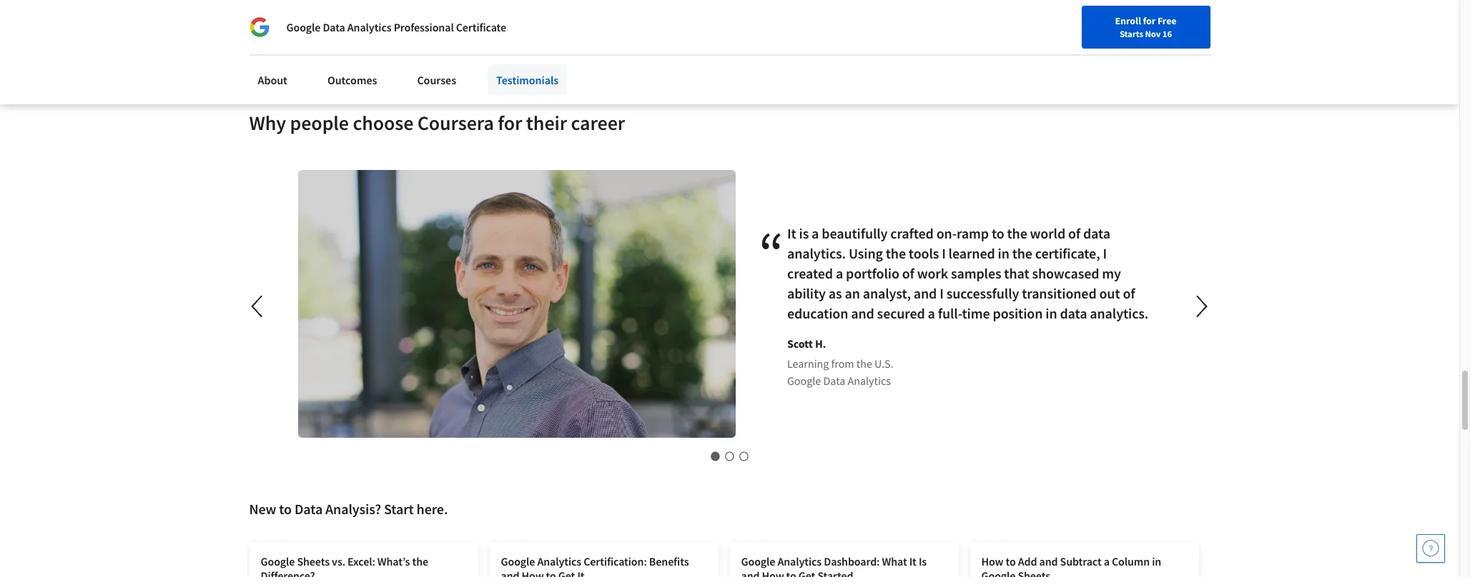 Task type: locate. For each thing, give the bounding box(es) containing it.
an
[[845, 285, 860, 302]]

h.
[[815, 337, 826, 351]]

google for google analytics dashboard: what it is and how to get started
[[741, 555, 776, 570]]

in down transitioned
[[1046, 305, 1057, 323]]

2 horizontal spatial of
[[1123, 285, 1135, 302]]

courses
[[417, 73, 456, 87]]

1 horizontal spatial in
[[1046, 305, 1057, 323]]

of right out
[[1123, 285, 1135, 302]]

for inside 'enroll for free starts nov 16'
[[1143, 14, 1156, 27]]

to up difference?
[[279, 501, 292, 519]]

how
[[982, 555, 1004, 570], [522, 570, 544, 578], [762, 570, 784, 578]]

of left work
[[902, 265, 914, 282]]

help center image
[[1423, 541, 1440, 558]]

get inside google analytics certification: benefits and how to get it
[[559, 570, 575, 578]]

new up difference?
[[249, 501, 276, 519]]

1 horizontal spatial it
[[787, 225, 796, 242]]

using
[[849, 245, 883, 262]]

to left started
[[787, 570, 797, 578]]

learning
[[787, 357, 829, 371]]

0 vertical spatial new
[[1104, 16, 1123, 29]]

how inside how to add and subtract a column in google sheets
[[982, 555, 1004, 570]]

sheets inside google sheets vs. excel: what's the difference?
[[297, 555, 330, 570]]

for up nov
[[1143, 14, 1156, 27]]

english
[[1186, 16, 1220, 30]]

google inside google analytics certification: benefits and how to get it
[[501, 555, 535, 570]]

start
[[384, 501, 414, 519]]

of up certificate,
[[1068, 225, 1081, 242]]

1 horizontal spatial new
[[1104, 16, 1123, 29]]

2 vertical spatial in
[[1153, 555, 1162, 570]]

the right what's
[[412, 555, 428, 570]]

0 horizontal spatial in
[[998, 245, 1010, 262]]

new right your
[[1104, 16, 1123, 29]]

data right 2
[[323, 20, 345, 34]]

sheets
[[297, 555, 330, 570], [1018, 570, 1051, 578]]

analytics.
[[787, 245, 846, 262], [1090, 305, 1149, 323]]

full-
[[938, 305, 962, 323]]

dashboard:
[[824, 555, 880, 570]]

how inside google analytics certification: benefits and how to get it
[[522, 570, 544, 578]]

1 horizontal spatial of
[[1068, 225, 1081, 242]]

is
[[799, 225, 809, 242]]

to inside how to add and subtract a column in google sheets
[[1006, 555, 1016, 570]]

google for google analytics certification: benefits and how to get it
[[501, 555, 535, 570]]

to left add
[[1006, 555, 1016, 570]]

sheets left vs.
[[297, 555, 330, 570]]

career
[[1125, 16, 1153, 29]]

2 horizontal spatial in
[[1153, 555, 1162, 570]]

beautifully
[[822, 225, 888, 242]]

0 horizontal spatial get
[[559, 570, 575, 578]]

analytics left dashboard:
[[778, 555, 822, 570]]

and inside google analytics certification: benefits and how to get it
[[501, 570, 520, 578]]

go to previous testimonial image
[[241, 290, 274, 324]]

a right is
[[812, 225, 819, 242]]

data down from
[[823, 374, 845, 388]]

in inside how to add and subtract a column in google sheets
[[1153, 555, 1162, 570]]

free
[[1158, 14, 1177, 27]]

0 horizontal spatial it
[[578, 570, 585, 578]]

in up that
[[998, 245, 1010, 262]]

1 horizontal spatial sheets
[[1018, 570, 1051, 578]]

2 vertical spatial of
[[1123, 285, 1135, 302]]

google for google data analytics professional certificate
[[286, 20, 321, 34]]

data down transitioned
[[1060, 305, 1087, 323]]

world
[[1030, 225, 1066, 242]]

out
[[1099, 285, 1120, 302]]

0 vertical spatial of
[[1068, 225, 1081, 242]]

successfully
[[946, 285, 1019, 302]]

a up as at the right
[[836, 265, 843, 282]]

show
[[284, 22, 308, 35]]

google data analytics professional certificate
[[286, 20, 506, 34]]

data inside 'scott h. learning from the u.s. google data analytics'
[[823, 374, 845, 388]]

work
[[917, 265, 948, 282]]

data
[[323, 20, 345, 34], [823, 374, 845, 388], [295, 501, 323, 519]]

" it is a beautifully crafted on-ramp to the world of data analytics. using the tools i learned in the certificate, i created a portfolio of work samples that showcased my ability as an analyst, and i successfully transitioned out of education and secured a full-time position in data analytics.
[[759, 216, 1149, 323]]

i up full-
[[940, 285, 944, 302]]

a
[[812, 225, 819, 242], [836, 265, 843, 282], [928, 305, 935, 323], [1104, 555, 1110, 570]]

analytics left certification:
[[537, 555, 582, 570]]

1 horizontal spatial get
[[799, 570, 816, 578]]

1 vertical spatial in
[[1046, 305, 1057, 323]]

1 horizontal spatial how
[[762, 570, 784, 578]]

for left "their"
[[498, 110, 522, 136]]

testimonials link
[[488, 64, 567, 96]]

1 horizontal spatial for
[[1143, 14, 1156, 27]]

get
[[559, 570, 575, 578], [799, 570, 816, 578]]

a inside how to add and subtract a column in google sheets
[[1104, 555, 1110, 570]]

certification:
[[584, 555, 647, 570]]

data up certificate,
[[1083, 225, 1111, 242]]

from
[[831, 357, 854, 371]]

in
[[998, 245, 1010, 262], [1046, 305, 1057, 323], [1153, 555, 1162, 570]]

0 horizontal spatial analytics.
[[787, 245, 846, 262]]

ramp
[[957, 225, 989, 242]]

vs.
[[332, 555, 346, 570]]

0 vertical spatial in
[[998, 245, 1010, 262]]

tools
[[909, 245, 939, 262]]

to inside google analytics certification: benefits and how to get it
[[546, 570, 556, 578]]

i
[[942, 245, 946, 262], [1103, 245, 1107, 262], [940, 285, 944, 302]]

2 get from the left
[[799, 570, 816, 578]]

it
[[787, 225, 796, 242], [910, 555, 917, 570], [578, 570, 585, 578]]

0 horizontal spatial how
[[522, 570, 544, 578]]

analytics right more
[[347, 20, 392, 34]]

google sheets vs. excel: what's the difference? link
[[249, 543, 478, 578]]

to
[[992, 225, 1004, 242], [279, 501, 292, 519], [1006, 555, 1016, 570], [546, 570, 556, 578], [787, 570, 797, 578]]

find your new career
[[1063, 16, 1153, 29]]

transitioned
[[1022, 285, 1097, 302]]

started
[[818, 570, 854, 578]]

0 horizontal spatial sheets
[[297, 555, 330, 570]]

find your new career link
[[1056, 14, 1160, 32]]

to left certification:
[[546, 570, 556, 578]]

and
[[914, 285, 937, 302], [851, 305, 874, 323], [1040, 555, 1058, 570], [501, 570, 520, 578], [741, 570, 760, 578]]

certificate
[[456, 20, 506, 34]]

sheets left subtract
[[1018, 570, 1051, 578]]

more
[[317, 22, 340, 35]]

the up that
[[1012, 245, 1033, 262]]

on-
[[936, 225, 957, 242]]

add
[[1018, 555, 1038, 570]]

position
[[993, 305, 1043, 323]]

1 vertical spatial new
[[249, 501, 276, 519]]

google inside how to add and subtract a column in google sheets
[[982, 570, 1016, 578]]

None search field
[[204, 9, 547, 38]]

get left certification:
[[559, 570, 575, 578]]

scott h. learning from the u.s. google data analytics
[[787, 337, 894, 388]]

data left "analysis?"
[[295, 501, 323, 519]]

analytics inside google analytics certification: benefits and how to get it
[[537, 555, 582, 570]]

2 horizontal spatial it
[[910, 555, 917, 570]]

nov
[[1146, 28, 1161, 39]]

2 horizontal spatial how
[[982, 555, 1004, 570]]

to inside the " it is a beautifully crafted on-ramp to the world of data analytics. using the tools i learned in the certificate, i created a portfolio of work samples that showcased my ability as an analyst, and i successfully transitioned out of education and secured a full-time position in data analytics.
[[992, 225, 1004, 242]]

1 horizontal spatial analytics.
[[1090, 305, 1149, 323]]

1 vertical spatial for
[[498, 110, 522, 136]]

career
[[571, 110, 625, 136]]

google image
[[249, 17, 269, 37]]

for
[[1143, 14, 1156, 27], [498, 110, 522, 136]]

analytics. up the created on the right of page
[[787, 245, 846, 262]]

a left column
[[1104, 555, 1110, 570]]

how to add and subtract a column in google sheets
[[982, 555, 1162, 578]]

0 horizontal spatial of
[[902, 265, 914, 282]]

how inside google analytics dashboard: what it is and how to get started
[[762, 570, 784, 578]]

new
[[1104, 16, 1123, 29], [249, 501, 276, 519]]

google analytics certification: benefits and how to get it
[[501, 555, 689, 578]]

0 vertical spatial for
[[1143, 14, 1156, 27]]

analytics. down out
[[1090, 305, 1149, 323]]

certificate,
[[1035, 245, 1100, 262]]

learned
[[949, 245, 995, 262]]

google analytics dashboard: what it is and how to get started
[[741, 555, 927, 578]]

the
[[1007, 225, 1027, 242], [886, 245, 906, 262], [1012, 245, 1033, 262], [856, 357, 872, 371], [412, 555, 428, 570]]

get left started
[[799, 570, 816, 578]]

analytics down u.s.
[[848, 374, 891, 388]]

it inside the " it is a beautifully crafted on-ramp to the world of data analytics. using the tools i learned in the certificate, i created a portfolio of work samples that showcased my ability as an analyst, and i successfully transitioned out of education and secured a full-time position in data analytics.
[[787, 225, 796, 242]]

google inside google analytics dashboard: what it is and how to get started
[[741, 555, 776, 570]]

1 vertical spatial data
[[823, 374, 845, 388]]

1 vertical spatial analytics.
[[1090, 305, 1149, 323]]

the left u.s.
[[856, 357, 872, 371]]

in right column
[[1153, 555, 1162, 570]]

show 2 more
[[284, 22, 340, 35]]

1 get from the left
[[559, 570, 575, 578]]

google inside google sheets vs. excel: what's the difference?
[[261, 555, 295, 570]]

to right the ramp
[[992, 225, 1004, 242]]



Task type: vqa. For each thing, say whether or not it's contained in the screenshot.
Questions
no



Task type: describe. For each thing, give the bounding box(es) containing it.
the down crafted
[[886, 245, 906, 262]]

analyst,
[[863, 285, 911, 302]]

i right tools
[[942, 245, 946, 262]]

showcased
[[1032, 265, 1099, 282]]

what's
[[378, 555, 410, 570]]

starts
[[1120, 28, 1144, 39]]

google inside 'scott h. learning from the u.s. google data analytics'
[[787, 374, 821, 388]]

testimonials
[[497, 73, 559, 87]]

0 vertical spatial data
[[323, 20, 345, 34]]

get inside google analytics dashboard: what it is and how to get started
[[799, 570, 816, 578]]

their
[[526, 110, 567, 136]]

google for google sheets vs. excel: what's the difference?
[[261, 555, 295, 570]]

show 2 more button
[[272, 16, 351, 42]]

outcomes
[[328, 73, 377, 87]]

time
[[962, 305, 990, 323]]

people
[[290, 110, 349, 136]]

sheets inside how to add and subtract a column in google sheets
[[1018, 570, 1051, 578]]

as
[[829, 285, 842, 302]]

english button
[[1160, 0, 1246, 46]]

analytics inside 'scott h. learning from the u.s. google data analytics'
[[848, 374, 891, 388]]

go to previous testimonial image
[[251, 296, 262, 318]]

go to next testimonial image
[[1186, 290, 1219, 324]]

that
[[1004, 265, 1029, 282]]

new to data analysis? start here.
[[249, 501, 448, 519]]

outcomes link
[[319, 64, 386, 96]]

slides element
[[275, 450, 1185, 465]]

samples
[[951, 265, 1001, 282]]

"
[[759, 216, 784, 292]]

professional
[[394, 20, 454, 34]]

your
[[1083, 16, 1102, 29]]

what
[[882, 555, 908, 570]]

why
[[249, 110, 286, 136]]

16
[[1163, 28, 1173, 39]]

the left the world
[[1007, 225, 1027, 242]]

secured
[[877, 305, 925, 323]]

portfolio
[[846, 265, 899, 282]]

difference?
[[261, 570, 315, 578]]

and inside google analytics dashboard: what it is and how to get started
[[741, 570, 760, 578]]

is
[[919, 555, 927, 570]]

google sheets vs. excel: what's the difference?
[[261, 555, 428, 578]]

scott
[[787, 337, 813, 351]]

crafted
[[890, 225, 934, 242]]

the inside 'scott h. learning from the u.s. google data analytics'
[[856, 357, 872, 371]]

how to add and subtract a column in google sheets link
[[970, 543, 1199, 578]]

enroll
[[1116, 14, 1142, 27]]

0 horizontal spatial for
[[498, 110, 522, 136]]

benefits
[[649, 555, 689, 570]]

coursera
[[418, 110, 494, 136]]

why people choose coursera for their career
[[249, 110, 625, 136]]

ability
[[787, 285, 826, 302]]

excel:
[[348, 555, 375, 570]]

1 vertical spatial data
[[1060, 305, 1087, 323]]

0 vertical spatial data
[[1083, 225, 1111, 242]]

a left full-
[[928, 305, 935, 323]]

2 vertical spatial data
[[295, 501, 323, 519]]

about
[[258, 73, 288, 87]]

courses link
[[409, 64, 465, 96]]

it inside google analytics certification: benefits and how to get it
[[578, 570, 585, 578]]

google analytics dashboard: what it is and how to get started link
[[730, 543, 959, 578]]

my
[[1102, 265, 1121, 282]]

analysis?
[[325, 501, 381, 519]]

0 vertical spatial analytics.
[[787, 245, 846, 262]]

analytics inside google analytics dashboard: what it is and how to get started
[[778, 555, 822, 570]]

column
[[1112, 555, 1150, 570]]

the inside google sheets vs. excel: what's the difference?
[[412, 555, 428, 570]]

google analytics certification: benefits and how to get it link
[[490, 543, 719, 578]]

to inside google analytics dashboard: what it is and how to get started
[[787, 570, 797, 578]]

created
[[787, 265, 833, 282]]

1 vertical spatial of
[[902, 265, 914, 282]]

and inside how to add and subtract a column in google sheets
[[1040, 555, 1058, 570]]

i up my
[[1103, 245, 1107, 262]]

education
[[787, 305, 848, 323]]

enroll for free starts nov 16
[[1116, 14, 1177, 39]]

it inside google analytics dashboard: what it is and how to get started
[[910, 555, 917, 570]]

find
[[1063, 16, 1081, 29]]

u.s.
[[875, 357, 894, 371]]

here.
[[417, 501, 448, 519]]

0 horizontal spatial new
[[249, 501, 276, 519]]

subtract
[[1061, 555, 1102, 570]]

choose
[[353, 110, 414, 136]]

2
[[310, 22, 315, 35]]

about link
[[249, 64, 296, 96]]



